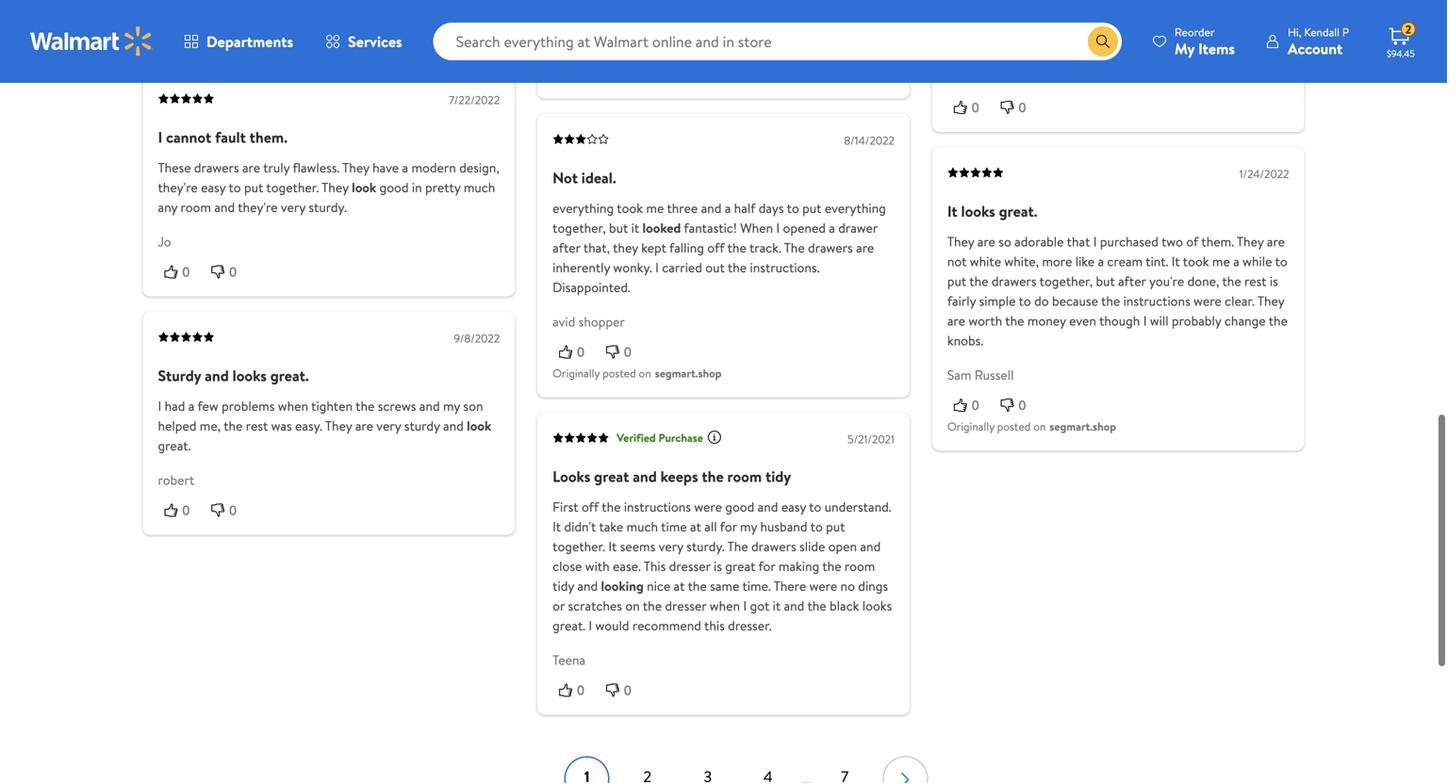 Task type: vqa. For each thing, say whether or not it's contained in the screenshot.
TOOK to the left
yes



Task type: locate. For each thing, give the bounding box(es) containing it.
and down son
[[443, 417, 464, 435]]

are left truly
[[242, 159, 260, 177]]

0 vertical spatial much
[[464, 178, 495, 197]]

0 horizontal spatial rest
[[246, 417, 268, 435]]

it inside they are so adorable that i purchased two of them. they are not white white, more like a cream tint. it took me a while to put the drawers together, but after you're done, the rest is fairly simple to do because the instructions were clear. they are worth the money even though i will probably change the knobs.
[[1172, 252, 1181, 271]]

fairly
[[948, 292, 976, 310]]

disappointed.
[[553, 278, 631, 297]]

sturdy. inside first off the instructions were good and easy to understand. it didn't take much time at all for my husband to put together.   it seems very sturdy.  the drawers slide open and close with ease.  this dresser is great for making the room tidy and
[[687, 538, 725, 556]]

1 horizontal spatial easy
[[782, 498, 806, 516]]

do
[[1035, 292, 1049, 310]]

the inside first off the instructions were good and easy to understand. it didn't take much time at all for my husband to put together.   it seems very sturdy.  the drawers slide open and close with ease.  this dresser is great for making the room tidy and
[[728, 538, 749, 556]]

1 horizontal spatial at
[[690, 518, 702, 536]]

after
[[553, 239, 581, 257], [1119, 272, 1147, 291]]

at inside first off the instructions were good and easy to understand. it didn't take much time at all for my husband to put together.   it seems very sturdy.  the drawers slide open and close with ease.  this dresser is great for making the room tidy and
[[690, 518, 702, 536]]

0 horizontal spatial took
[[617, 199, 643, 218]]

to
[[229, 178, 241, 197], [787, 199, 800, 218], [1276, 252, 1288, 271], [1019, 292, 1032, 310], [809, 498, 822, 516], [811, 518, 823, 536]]

they're inside these drawers are truly flawless. they have a modern design, they're easy to put together. they
[[158, 178, 198, 197]]

1 horizontal spatial originally posted on segmart.shop
[[948, 419, 1117, 435]]

originally posted on segmart.shop down "russell" at the right top of page
[[948, 419, 1117, 435]]

1 horizontal spatial look
[[467, 417, 492, 435]]

0 vertical spatial for
[[720, 518, 737, 536]]

and inside everything took me three and a half days to put everything together, but it
[[701, 199, 722, 218]]

purchased
[[1101, 233, 1159, 251]]

looks
[[553, 466, 591, 487]]

posted down shopper
[[603, 365, 636, 382]]

sturdy. down all
[[687, 538, 725, 556]]

instructions up time
[[624, 498, 691, 516]]

avid
[[553, 313, 576, 331]]

1 horizontal spatial together.
[[553, 538, 606, 556]]

when inside the nice at the same time.  there were no dings or scratches on the dresser when i got it and the black looks great.  i would recommend this dresser.
[[710, 597, 740, 615]]

teena
[[553, 651, 586, 670]]

it right the tint. at the top
[[1172, 252, 1181, 271]]

the left black
[[808, 597, 827, 615]]

drawer
[[839, 219, 878, 237]]

avid shopper
[[553, 313, 625, 331]]

1 vertical spatial together,
[[1040, 272, 1093, 291]]

1 horizontal spatial sturdy.
[[687, 538, 725, 556]]

0 horizontal spatial it
[[632, 219, 640, 237]]

1 vertical spatial them.
[[1202, 233, 1235, 251]]

my left son
[[443, 397, 460, 416]]

they down flawless.
[[322, 178, 349, 197]]

1 vertical spatial were
[[694, 498, 722, 516]]

0 vertical spatial rest
[[1245, 272, 1267, 291]]

room for the
[[728, 466, 762, 487]]

1 horizontal spatial the
[[784, 239, 805, 257]]

but down cream
[[1096, 272, 1116, 291]]

0 horizontal spatial the
[[728, 538, 749, 556]]

they're down truly
[[238, 198, 278, 217]]

0 horizontal spatial after
[[553, 239, 581, 257]]

2 vertical spatial looks
[[863, 597, 892, 615]]

drawers inside fantastic! when i opened a drawer after that, they kept falling off the track. the drawers are inherently wonky. i carried out the instructions. disappointed.
[[808, 239, 853, 257]]

0 horizontal spatial much
[[464, 178, 495, 197]]

are up while
[[1267, 233, 1286, 251]]

put
[[244, 178, 263, 197], [803, 199, 822, 218], [948, 272, 967, 291], [826, 518, 846, 536]]

no
[[841, 577, 855, 596]]

originally for ideal.
[[553, 365, 600, 382]]

Walmart Site-Wide search field
[[434, 23, 1122, 60]]

it up they
[[632, 219, 640, 237]]

my left husband
[[740, 518, 757, 536]]

were down done, at top
[[1194, 292, 1222, 310]]

they inside i had a few problems when tighten the screws and my son helped me, the rest was easy. they are very sturdy and
[[325, 417, 352, 435]]

1 vertical spatial looks
[[233, 366, 267, 386]]

ideal.
[[582, 168, 616, 188]]

rest
[[1245, 272, 1267, 291], [246, 417, 268, 435]]

0 vertical spatial after
[[553, 239, 581, 257]]

0 button
[[158, 24, 205, 43], [205, 24, 252, 43], [553, 64, 600, 84], [600, 64, 647, 84], [948, 98, 995, 117], [995, 98, 1042, 117], [158, 262, 205, 282], [205, 262, 252, 282], [553, 342, 600, 362], [600, 342, 647, 362], [948, 396, 995, 415], [995, 396, 1042, 415], [158, 501, 205, 520], [205, 501, 252, 520], [553, 681, 600, 700], [600, 681, 647, 700]]

a right like at the top of the page
[[1098, 252, 1105, 271]]

very
[[281, 198, 306, 217], [377, 417, 401, 435], [659, 538, 684, 556]]

they are so adorable that i purchased two of them. they are not white white, more like a cream tint. it took me a while to put the drawers together, but after you're done, the rest is fairly simple to do because the instructions were clear. they are worth the money even though i will probably change the knobs.
[[948, 233, 1288, 350]]

posted down "russell" at the right top of page
[[998, 419, 1031, 435]]

instructions up will
[[1124, 292, 1191, 310]]

0 vertical spatial it
[[632, 219, 640, 237]]

1 vertical spatial but
[[1096, 272, 1116, 291]]

robert
[[158, 471, 195, 490]]

easy down i cannot fault them.
[[201, 178, 226, 197]]

i right that
[[1094, 233, 1097, 251]]

together, up that,
[[553, 219, 606, 237]]

1 vertical spatial they're
[[238, 198, 278, 217]]

1 vertical spatial instructions
[[624, 498, 691, 516]]

and inside good in pretty much any room and they're very sturdy.
[[214, 198, 235, 217]]

p
[[1343, 24, 1350, 40]]

on inside the nice at the same time.  there were no dings or scratches on the dresser when i got it and the black looks great.  i would recommend this dresser.
[[626, 597, 640, 615]]

the right the "change"
[[1269, 312, 1288, 330]]

very inside i had a few problems when tighten the screws and my son helped me, the rest was easy. they are very sturdy and
[[377, 417, 401, 435]]

and down there
[[784, 597, 805, 615]]

are inside fantastic! when i opened a drawer after that, they kept falling off the track. the drawers are inherently wonky. i carried out the instructions. disappointed.
[[856, 239, 875, 257]]

i had a few problems when tighten the screws and my son helped me, the rest was easy. they are very sturdy and
[[158, 397, 483, 435]]

they
[[343, 159, 369, 177], [322, 178, 349, 197], [948, 233, 975, 251], [1237, 233, 1264, 251], [1258, 292, 1285, 310], [325, 417, 352, 435]]

0 horizontal spatial at
[[674, 577, 685, 596]]

departments
[[207, 31, 293, 52]]

a inside these drawers are truly flawless. they have a modern design, they're easy to put together. they
[[402, 159, 409, 177]]

1 horizontal spatial is
[[1270, 272, 1279, 291]]

took inside they are so adorable that i purchased two of them. they are not white white, more like a cream tint. it took me a while to put the drawers together, but after you're done, the rest is fairly simple to do because the instructions were clear. they are worth the money even though i will probably change the knobs.
[[1184, 252, 1210, 271]]

dresser
[[669, 557, 711, 576], [665, 597, 707, 615]]

0 horizontal spatial everything
[[553, 199, 614, 218]]

and
[[214, 198, 235, 217], [701, 199, 722, 218], [205, 366, 229, 386], [420, 397, 440, 416], [443, 417, 464, 435], [633, 466, 657, 487], [758, 498, 779, 516], [861, 538, 881, 556], [578, 577, 598, 596], [784, 597, 805, 615]]

very down truly
[[281, 198, 306, 217]]

account
[[1288, 38, 1343, 59]]

very inside first off the instructions were good and easy to understand. it didn't take much time at all for my husband to put together.   it seems very sturdy.  the drawers slide open and close with ease.  this dresser is great for making the room tidy and
[[659, 538, 684, 556]]

together, inside they are so adorable that i purchased two of them. they are not white white, more like a cream tint. it took me a while to put the drawers together, but after you're done, the rest is fairly simple to do because the instructions were clear. they are worth the money even though i will probably change the knobs.
[[1040, 272, 1093, 291]]

departments button
[[168, 19, 309, 64]]

the up clear.
[[1223, 272, 1242, 291]]

0 vertical spatial room
[[181, 198, 211, 217]]

had
[[165, 397, 185, 416]]

put down the not at the top right
[[948, 272, 967, 291]]

1 horizontal spatial rest
[[1245, 272, 1267, 291]]

1 horizontal spatial good
[[726, 498, 755, 516]]

search icon image
[[1096, 34, 1111, 49]]

1 horizontal spatial took
[[1184, 252, 1210, 271]]

great
[[594, 466, 629, 487], [726, 557, 756, 576]]

i left had
[[158, 397, 162, 416]]

1 vertical spatial together.
[[553, 538, 606, 556]]

and up sturdy
[[420, 397, 440, 416]]

sam russell
[[948, 366, 1014, 384]]

there
[[774, 577, 807, 596]]

off up out
[[708, 239, 725, 257]]

room up husband
[[728, 466, 762, 487]]

very down screws
[[377, 417, 401, 435]]

dresser inside the nice at the same time.  there were no dings or scratches on the dresser when i got it and the black looks great.  i would recommend this dresser.
[[665, 597, 707, 615]]

fault
[[215, 127, 246, 148]]

1 vertical spatial for
[[759, 557, 776, 576]]

much up seems
[[627, 518, 658, 536]]

look inside look great.
[[467, 417, 492, 435]]

originally down sam russell
[[948, 419, 995, 435]]

1 horizontal spatial originally
[[948, 419, 995, 435]]

0 vertical spatial took
[[617, 199, 643, 218]]

even
[[1070, 312, 1097, 330]]

1 vertical spatial room
[[728, 466, 762, 487]]

they left have
[[343, 159, 369, 177]]

me up looked
[[646, 199, 664, 218]]

making
[[779, 557, 820, 576]]

track.
[[750, 239, 782, 257]]

look down son
[[467, 417, 492, 435]]

2 vertical spatial on
[[626, 597, 640, 615]]

looks down the dings
[[863, 597, 892, 615]]

is inside first off the instructions were good and easy to understand. it didn't take much time at all for my husband to put together.   it seems very sturdy.  the drawers slide open and close with ease.  this dresser is great for making the room tidy and
[[714, 557, 722, 576]]

it down take
[[609, 538, 617, 556]]

instructions inside they are so adorable that i purchased two of them. they are not white white, more like a cream tint. it took me a while to put the drawers together, but after you're done, the rest is fairly simple to do because the instructions were clear. they are worth the money even though i will probably change the knobs.
[[1124, 292, 1191, 310]]

at left all
[[690, 518, 702, 536]]

segmart.shop for not ideal.
[[655, 365, 722, 382]]

0 horizontal spatial were
[[694, 498, 722, 516]]

0 horizontal spatial them.
[[250, 127, 288, 148]]

for
[[720, 518, 737, 536], [759, 557, 776, 576]]

very inside good in pretty much any room and they're very sturdy.
[[281, 198, 306, 217]]

recommend
[[633, 617, 702, 635]]

0 vertical spatial instructions
[[1124, 292, 1191, 310]]

1 horizontal spatial everything
[[825, 199, 886, 218]]

me inside they are so adorable that i purchased two of them. they are not white white, more like a cream tint. it took me a while to put the drawers together, but after you're done, the rest is fairly simple to do because the instructions were clear. they are worth the money even though i will probably change the knobs.
[[1213, 252, 1231, 271]]

2 horizontal spatial room
[[845, 557, 876, 576]]

looks up white
[[962, 201, 996, 222]]

tighten
[[311, 397, 353, 416]]

1 vertical spatial at
[[674, 577, 685, 596]]

everything down 'not ideal.'
[[553, 199, 614, 218]]

originally posted on segmart.shop for it looks great.
[[948, 419, 1117, 435]]

inherently
[[553, 259, 610, 277]]

1 horizontal spatial great
[[726, 557, 756, 576]]

put up opened
[[803, 199, 822, 218]]

ease.
[[613, 557, 641, 576]]

put down truly
[[244, 178, 263, 197]]

1 horizontal spatial my
[[740, 518, 757, 536]]

0 horizontal spatial is
[[714, 557, 722, 576]]

design,
[[460, 159, 500, 177]]

look for look great.
[[467, 417, 492, 435]]

1/24/2022
[[1240, 166, 1290, 182]]

room up no
[[845, 557, 876, 576]]

put inside everything took me three and a half days to put everything together, but it
[[803, 199, 822, 218]]

more
[[1043, 252, 1073, 271]]

very down time
[[659, 538, 684, 556]]

was
[[271, 417, 292, 435]]

1 vertical spatial after
[[1119, 272, 1147, 291]]

1 vertical spatial off
[[582, 498, 599, 516]]

0 vertical spatial my
[[443, 397, 460, 416]]

1 vertical spatial on
[[1034, 419, 1046, 435]]

0 vertical spatial sturdy.
[[309, 198, 347, 217]]

much down design,
[[464, 178, 495, 197]]

1 vertical spatial it
[[773, 597, 781, 615]]

0 horizontal spatial they're
[[158, 178, 198, 197]]

0 vertical spatial tidy
[[766, 466, 792, 487]]

the up "same" at the bottom of the page
[[728, 538, 749, 556]]

any
[[158, 198, 177, 217]]

got
[[750, 597, 770, 615]]

1 horizontal spatial much
[[627, 518, 658, 536]]

2 vertical spatial were
[[810, 577, 838, 596]]

falling
[[670, 239, 704, 257]]

1 horizontal spatial very
[[377, 417, 401, 435]]

tidy up husband
[[766, 466, 792, 487]]

when down "same" at the bottom of the page
[[710, 597, 740, 615]]

and right "open"
[[861, 538, 881, 556]]

1 vertical spatial good
[[726, 498, 755, 516]]

0 horizontal spatial segmart.shop
[[655, 365, 722, 382]]

0 horizontal spatial originally
[[553, 365, 600, 382]]

of
[[1187, 233, 1199, 251]]

much
[[464, 178, 495, 197], [627, 518, 658, 536]]

but inside they are so adorable that i purchased two of them. they are not white white, more like a cream tint. it took me a while to put the drawers together, but after you're done, the rest is fairly simple to do because the instructions were clear. they are worth the money even though i will probably change the knobs.
[[1096, 272, 1116, 291]]

black
[[830, 597, 860, 615]]

off inside first off the instructions were good and easy to understand. it didn't take much time at all for my husband to put together.   it seems very sturdy.  the drawers slide open and close with ease.  this dresser is great for making the room tidy and
[[582, 498, 599, 516]]

2 vertical spatial room
[[845, 557, 876, 576]]

drawers down white,
[[992, 272, 1037, 291]]

great. inside look great.
[[158, 437, 191, 455]]

drawers down opened
[[808, 239, 853, 257]]

were left no
[[810, 577, 838, 596]]

looks up problems
[[233, 366, 267, 386]]

1 vertical spatial my
[[740, 518, 757, 536]]

is down while
[[1270, 272, 1279, 291]]

for up time.
[[759, 557, 776, 576]]

tidy inside first off the instructions were good and easy to understand. it didn't take much time at all for my husband to put together.   it seems very sturdy.  the drawers slide open and close with ease.  this dresser is great for making the room tidy and
[[553, 577, 574, 596]]

took up looked
[[617, 199, 643, 218]]

room inside good in pretty much any room and they're very sturdy.
[[181, 198, 211, 217]]

0 horizontal spatial good
[[380, 178, 409, 197]]

0 vertical spatial me
[[646, 199, 664, 218]]

0 vertical spatial together.
[[266, 178, 319, 197]]

0 vertical spatial at
[[690, 518, 702, 536]]

0 vertical spatial segmart.shop
[[655, 365, 722, 382]]

when inside i had a few problems when tighten the screws and my son helped me, the rest was easy. they are very sturdy and
[[278, 397, 308, 416]]

scratches
[[568, 597, 622, 615]]

to inside everything took me three and a half days to put everything together, but it
[[787, 199, 800, 218]]

everything
[[553, 199, 614, 218], [825, 199, 886, 218]]

1 horizontal spatial looks
[[863, 597, 892, 615]]

and right any
[[214, 198, 235, 217]]

1 vertical spatial look
[[467, 417, 492, 435]]

1 vertical spatial is
[[714, 557, 722, 576]]

a
[[402, 159, 409, 177], [725, 199, 731, 218], [829, 219, 836, 237], [1098, 252, 1105, 271], [1234, 252, 1240, 271], [188, 397, 195, 416]]

a left half
[[725, 199, 731, 218]]

slide
[[800, 538, 826, 556]]

drawers inside first off the instructions were good and easy to understand. it didn't take much time at all for my husband to put together.   it seems very sturdy.  the drawers slide open and close with ease.  this dresser is great for making the room tidy and
[[752, 538, 797, 556]]

1 vertical spatial rest
[[246, 417, 268, 435]]

0 horizontal spatial off
[[582, 498, 599, 516]]

a left few
[[188, 397, 195, 416]]

the down "open"
[[823, 557, 842, 576]]

seems
[[620, 538, 656, 556]]

for right all
[[720, 518, 737, 536]]

to inside these drawers are truly flawless. they have a modern design, they're easy to put together. they
[[229, 178, 241, 197]]

1 vertical spatial tidy
[[553, 577, 574, 596]]

verified purchase information image
[[707, 430, 722, 445]]

on for it looks great.
[[1034, 419, 1046, 435]]

0 horizontal spatial very
[[281, 198, 306, 217]]

good in pretty much any room and they're very sturdy.
[[158, 178, 495, 217]]

services button
[[309, 19, 418, 64]]

three
[[667, 199, 698, 218]]

look
[[352, 178, 376, 197], [467, 417, 492, 435]]

i down scratches on the bottom of the page
[[589, 617, 593, 635]]

1 horizontal spatial off
[[708, 239, 725, 257]]

great up "same" at the bottom of the page
[[726, 557, 756, 576]]

1 vertical spatial dresser
[[665, 597, 707, 615]]

are right easy.
[[355, 417, 373, 435]]

i left will
[[1144, 312, 1147, 330]]

at right nice
[[674, 577, 685, 596]]

1 vertical spatial took
[[1184, 252, 1210, 271]]

simple
[[980, 292, 1016, 310]]

i cannot fault them.
[[158, 127, 288, 148]]

put up "open"
[[826, 518, 846, 536]]

off up didn't
[[582, 498, 599, 516]]

russell
[[975, 366, 1014, 384]]

much inside good in pretty much any room and they're very sturdy.
[[464, 178, 495, 197]]

i down "kept"
[[656, 259, 659, 277]]

1 vertical spatial when
[[710, 597, 740, 615]]

it looks great.
[[948, 201, 1038, 222]]

1 horizontal spatial me
[[1213, 252, 1231, 271]]

0 vertical spatial but
[[609, 219, 628, 237]]

them. up truly
[[250, 127, 288, 148]]

together. down didn't
[[553, 538, 606, 556]]

1 horizontal spatial posted
[[998, 419, 1031, 435]]

rest inside i had a few problems when tighten the screws and my son helped me, the rest was easy. they are very sturdy and
[[246, 417, 268, 435]]

2
[[1406, 21, 1412, 37]]

they up the not at the top right
[[948, 233, 975, 251]]

1 horizontal spatial were
[[810, 577, 838, 596]]

1 vertical spatial sturdy.
[[687, 538, 725, 556]]

rest inside they are so adorable that i purchased two of them. they are not white white, more like a cream tint. it took me a while to put the drawers together, but after you're done, the rest is fairly simple to do because the instructions were clear. they are worth the money even though i will probably change the knobs.
[[1245, 272, 1267, 291]]

0 horizontal spatial but
[[609, 219, 628, 237]]

0 horizontal spatial together,
[[553, 219, 606, 237]]

great. down the or on the left of page
[[553, 617, 586, 635]]

services
[[348, 31, 402, 52]]

i
[[158, 127, 163, 148], [777, 219, 780, 237], [1094, 233, 1097, 251], [656, 259, 659, 277], [1144, 312, 1147, 330], [158, 397, 162, 416], [744, 597, 747, 615], [589, 617, 593, 635]]

room
[[181, 198, 211, 217], [728, 466, 762, 487], [845, 557, 876, 576]]

me,
[[200, 417, 221, 435]]

sturdy. inside good in pretty much any room and they're very sturdy.
[[309, 198, 347, 217]]

them. right of
[[1202, 233, 1235, 251]]

0 horizontal spatial my
[[443, 397, 460, 416]]

good
[[380, 178, 409, 197], [726, 498, 755, 516]]

1 horizontal spatial but
[[1096, 272, 1116, 291]]

great right looks
[[594, 466, 629, 487]]

2 horizontal spatial were
[[1194, 292, 1222, 310]]

0 horizontal spatial for
[[720, 518, 737, 536]]

posted for looks
[[998, 419, 1031, 435]]

verified
[[617, 430, 656, 446]]

after inside they are so adorable that i purchased two of them. they are not white white, more like a cream tint. it took me a while to put the drawers together, but after you're done, the rest is fairly simple to do because the instructions were clear. they are worth the money even though i will probably change the knobs.
[[1119, 272, 1147, 291]]

me
[[646, 199, 664, 218], [1213, 252, 1231, 271]]

drawers inside these drawers are truly flawless. they have a modern design, they're easy to put together. they
[[194, 159, 239, 177]]

originally posted on segmart.shop for not ideal.
[[553, 365, 722, 382]]

are down fairly at top
[[948, 312, 966, 330]]

0 vertical spatial when
[[278, 397, 308, 416]]

0 vertical spatial dresser
[[669, 557, 711, 576]]

same
[[710, 577, 740, 596]]

and up few
[[205, 366, 229, 386]]

together. down truly
[[266, 178, 319, 197]]

0 vertical spatial is
[[1270, 272, 1279, 291]]

me up done, at top
[[1213, 252, 1231, 271]]

2 horizontal spatial looks
[[962, 201, 996, 222]]

keeps
[[661, 466, 698, 487]]

at inside the nice at the same time.  there were no dings or scratches on the dresser when i got it and the black looks great.  i would recommend this dresser.
[[674, 577, 685, 596]]

tidy down close at the left bottom of page
[[553, 577, 574, 596]]

took
[[617, 199, 643, 218], [1184, 252, 1210, 271]]

but up they
[[609, 219, 628, 237]]

my inside i had a few problems when tighten the screws and my son helped me, the rest was easy. they are very sturdy and
[[443, 397, 460, 416]]

0 vertical spatial the
[[784, 239, 805, 257]]

0 horizontal spatial when
[[278, 397, 308, 416]]

originally posted on segmart.shop down shopper
[[553, 365, 722, 382]]

is inside they are so adorable that i purchased two of them. they are not white white, more like a cream tint. it took me a while to put the drawers together, but after you're done, the rest is fairly simple to do because the instructions were clear. they are worth the money even though i will probably change the knobs.
[[1270, 272, 1279, 291]]

drawers inside they are so adorable that i purchased two of them. they are not white white, more like a cream tint. it took me a while to put the drawers together, but after you're done, the rest is fairly simple to do because the instructions were clear. they are worth the money even though i will probably change the knobs.
[[992, 272, 1037, 291]]



Task type: describe. For each thing, give the bounding box(es) containing it.
i left cannot
[[158, 127, 163, 148]]

instructions.
[[750, 259, 820, 277]]

flawless.
[[293, 159, 340, 177]]

are inside these drawers are truly flawless. they have a modern design, they're easy to put together. they
[[242, 159, 260, 177]]

money
[[1028, 312, 1067, 330]]

great. inside the nice at the same time.  there were no dings or scratches on the dresser when i got it and the black looks great.  i would recommend this dresser.
[[553, 617, 586, 635]]

1 horizontal spatial for
[[759, 557, 776, 576]]

a inside everything took me three and a half days to put everything together, but it
[[725, 199, 731, 218]]

i inside i had a few problems when tighten the screws and my son helped me, the rest was easy. they are very sturdy and
[[158, 397, 162, 416]]

verified purchase
[[617, 430, 703, 446]]

are left so
[[978, 233, 996, 251]]

segmart.shop for it looks great.
[[1050, 419, 1117, 435]]

everything took me three and a half days to put everything together, but it
[[553, 199, 886, 237]]

0 vertical spatial them.
[[250, 127, 288, 148]]

time
[[661, 518, 687, 536]]

probably
[[1172, 312, 1222, 330]]

were inside they are so adorable that i purchased two of them. they are not white white, more like a cream tint. it took me a while to put the drawers together, but after you're done, the rest is fairly simple to do because the instructions were clear. they are worth the money even though i will probably change the knobs.
[[1194, 292, 1222, 310]]

close
[[553, 557, 582, 576]]

would
[[596, 617, 630, 635]]

will
[[1151, 312, 1169, 330]]

them. inside they are so adorable that i purchased two of them. they are not white white, more like a cream tint. it took me a while to put the drawers together, but after you're done, the rest is fairly simple to do because the instructions were clear. they are worth the money even though i will probably change the knobs.
[[1202, 233, 1235, 251]]

few
[[198, 397, 219, 416]]

problems
[[222, 397, 275, 416]]

worth
[[969, 312, 1003, 330]]

looks great and keeps the room tidy
[[553, 466, 792, 487]]

nice
[[647, 577, 671, 596]]

good inside good in pretty much any room and they're very sturdy.
[[380, 178, 409, 197]]

were inside first off the instructions were good and easy to understand. it didn't take much time at all for my husband to put together.   it seems very sturdy.  the drawers slide open and close with ease.  this dresser is great for making the room tidy and
[[694, 498, 722, 516]]

i down days
[[777, 219, 780, 237]]

dresser inside first off the instructions were good and easy to understand. it didn't take much time at all for my husband to put together.   it seems very sturdy.  the drawers slide open and close with ease.  this dresser is great for making the room tidy and
[[669, 557, 711, 576]]

open
[[829, 538, 857, 556]]

or
[[553, 597, 565, 615]]

carried
[[662, 259, 703, 277]]

because
[[1053, 292, 1099, 310]]

instructions inside first off the instructions were good and easy to understand. it didn't take much time at all for my husband to put together.   it seems very sturdy.  the drawers slide open and close with ease.  this dresser is great for making the room tidy and
[[624, 498, 691, 516]]

out
[[706, 259, 725, 277]]

this
[[705, 617, 725, 635]]

so
[[999, 233, 1012, 251]]

put inside first off the instructions were good and easy to understand. it didn't take much time at all for my husband to put together.   it seems very sturdy.  the drawers slide open and close with ease.  this dresser is great for making the room tidy and
[[826, 518, 846, 536]]

and up scratches on the bottom of the page
[[578, 577, 598, 596]]

Search search field
[[434, 23, 1122, 60]]

first off the instructions were good and easy to understand. it didn't take much time at all for my husband to put together.   it seems very sturdy.  the drawers slide open and close with ease.  this dresser is great for making the room tidy and
[[553, 498, 892, 596]]

great. up so
[[999, 201, 1038, 222]]

purchase
[[659, 430, 703, 446]]

it down first
[[553, 518, 561, 536]]

a inside i had a few problems when tighten the screws and my son helped me, the rest was easy. they are very sturdy and
[[188, 397, 195, 416]]

easy inside first off the instructions were good and easy to understand. it didn't take much time at all for my husband to put together.   it seems very sturdy.  the drawers slide open and close with ease.  this dresser is great for making the room tidy and
[[782, 498, 806, 516]]

the left "same" at the bottom of the page
[[688, 577, 707, 596]]

half
[[734, 199, 756, 218]]

modern
[[412, 159, 456, 177]]

kept
[[642, 239, 667, 257]]

took inside everything took me three and a half days to put everything together, but it
[[617, 199, 643, 218]]

0 horizontal spatial great
[[594, 466, 629, 487]]

the up though
[[1102, 292, 1121, 310]]

a left while
[[1234, 252, 1240, 271]]

a inside fantastic! when i opened a drawer after that, they kept falling off the track. the drawers are inherently wonky. i carried out the instructions. disappointed.
[[829, 219, 836, 237]]

it inside everything took me three and a half days to put everything together, but it
[[632, 219, 640, 237]]

i left got
[[744, 597, 747, 615]]

it up the not at the top right
[[948, 201, 958, 222]]

husband
[[761, 518, 808, 536]]

with
[[585, 557, 610, 576]]

sturdy
[[158, 366, 201, 386]]

originally for looks
[[948, 419, 995, 435]]

they up while
[[1237, 233, 1264, 251]]

in
[[412, 178, 422, 197]]

on for not ideal.
[[639, 365, 652, 382]]

opened
[[783, 219, 826, 237]]

sam
[[948, 366, 972, 384]]

change
[[1225, 312, 1266, 330]]

not
[[948, 252, 967, 271]]

like
[[1076, 252, 1095, 271]]

jo
[[158, 233, 171, 251]]

together. inside these drawers are truly flawless. they have a modern design, they're easy to put together. they
[[266, 178, 319, 197]]

they right clear.
[[1258, 292, 1285, 310]]

white,
[[1005, 252, 1039, 271]]

the down when
[[728, 239, 747, 257]]

easy.
[[295, 417, 323, 435]]

while
[[1243, 252, 1273, 271]]

looking
[[601, 577, 644, 596]]

good inside first off the instructions were good and easy to understand. it didn't take much time at all for my husband to put together.   it seems very sturdy.  the drawers slide open and close with ease.  this dresser is great for making the room tidy and
[[726, 498, 755, 516]]

the right out
[[728, 259, 747, 277]]

and inside the nice at the same time.  there were no dings or scratches on the dresser when i got it and the black looks great.  i would recommend this dresser.
[[784, 597, 805, 615]]

the down white
[[970, 272, 989, 291]]

are inside i had a few problems when tighten the screws and my son helped me, the rest was easy. they are very sturdy and
[[355, 417, 373, 435]]

the right me,
[[224, 417, 243, 435]]

but inside everything took me three and a half days to put everything together, but it
[[609, 219, 628, 237]]

great. up i had a few problems when tighten the screws and my son helped me, the rest was easy. they are very sturdy and
[[270, 366, 309, 386]]

2 everything from the left
[[825, 199, 886, 218]]

truly
[[263, 159, 290, 177]]

room for any
[[181, 198, 211, 217]]

1 horizontal spatial tidy
[[766, 466, 792, 487]]

7/22/2022
[[449, 92, 500, 108]]

together. inside first off the instructions were good and easy to understand. it didn't take much time at all for my husband to put together.   it seems very sturdy.  the drawers slide open and close with ease.  this dresser is great for making the room tidy and
[[553, 538, 606, 556]]

kendall
[[1305, 24, 1340, 40]]

put inside these drawers are truly flawless. they have a modern design, they're easy to put together. they
[[244, 178, 263, 197]]

room inside first off the instructions were good and easy to understand. it didn't take much time at all for my husband to put together.   it seems very sturdy.  the drawers slide open and close with ease.  this dresser is great for making the room tidy and
[[845, 557, 876, 576]]

were inside the nice at the same time.  there were no dings or scratches on the dresser when i got it and the black looks great.  i would recommend this dresser.
[[810, 577, 838, 596]]

that,
[[584, 239, 610, 257]]

1 everything from the left
[[553, 199, 614, 218]]

and up husband
[[758, 498, 779, 516]]

put inside they are so adorable that i purchased two of them. they are not white white, more like a cream tint. it took me a while to put the drawers together, but after you're done, the rest is fairly simple to do because the instructions were clear. they are worth the money even though i will probably change the knobs.
[[948, 272, 967, 291]]

helped
[[158, 417, 197, 435]]

this
[[644, 557, 666, 576]]

sturdy and looks great.
[[158, 366, 309, 386]]

the right "keeps"
[[702, 466, 724, 487]]

0 horizontal spatial looks
[[233, 366, 267, 386]]

next page image
[[894, 765, 917, 784]]

my inside first off the instructions were good and easy to understand. it didn't take much time at all for my husband to put together.   it seems very sturdy.  the drawers slide open and close with ease.  this dresser is great for making the room tidy and
[[740, 518, 757, 536]]

dresser.
[[728, 617, 772, 635]]

my
[[1175, 38, 1195, 59]]

5/21/2021
[[848, 432, 895, 448]]

together, inside everything took me three and a half days to put everything together, but it
[[553, 219, 606, 237]]

have
[[373, 159, 399, 177]]

looked
[[643, 219, 681, 237]]

much inside first off the instructions were good and easy to understand. it didn't take much time at all for my husband to put together.   it seems very sturdy.  the drawers slide open and close with ease.  this dresser is great for making the room tidy and
[[627, 518, 658, 536]]

8/14/2022
[[845, 133, 895, 149]]

cannot
[[166, 127, 212, 148]]

hi,
[[1288, 24, 1302, 40]]

son
[[463, 397, 483, 416]]

days
[[759, 199, 784, 218]]

easy inside these drawers are truly flawless. they have a modern design, they're easy to put together. they
[[201, 178, 226, 197]]

screws
[[378, 397, 416, 416]]

walmart image
[[30, 26, 153, 57]]

shopper
[[579, 313, 625, 331]]

reorder
[[1175, 24, 1215, 40]]

tint.
[[1146, 252, 1169, 271]]

posted for ideal.
[[603, 365, 636, 382]]

the up take
[[602, 498, 621, 516]]

it inside the nice at the same time.  there were no dings or scratches on the dresser when i got it and the black looks great.  i would recommend this dresser.
[[773, 597, 781, 615]]

dings
[[859, 577, 889, 596]]

look for look
[[352, 178, 376, 197]]

first
[[553, 498, 579, 516]]

great inside first off the instructions were good and easy to understand. it didn't take much time at all for my husband to put together.   it seems very sturdy.  the drawers slide open and close with ease.  this dresser is great for making the room tidy and
[[726, 557, 756, 576]]

and left "keeps"
[[633, 466, 657, 487]]

the inside fantastic! when i opened a drawer after that, they kept falling off the track. the drawers are inherently wonky. i carried out the instructions. disappointed.
[[784, 239, 805, 257]]

me inside everything took me three and a half days to put everything together, but it
[[646, 199, 664, 218]]

looks inside the nice at the same time.  there were no dings or scratches on the dresser when i got it and the black looks great.  i would recommend this dresser.
[[863, 597, 892, 615]]

take
[[599, 518, 624, 536]]

after inside fantastic! when i opened a drawer after that, they kept falling off the track. the drawers are inherently wonky. i carried out the instructions. disappointed.
[[553, 239, 581, 257]]

the down 'simple' on the top right
[[1006, 312, 1025, 330]]

they're inside good in pretty much any room and they're very sturdy.
[[238, 198, 278, 217]]

the left screws
[[356, 397, 375, 416]]

fantastic!
[[684, 219, 737, 237]]

off inside fantastic! when i opened a drawer after that, they kept falling off the track. the drawers are inherently wonky. i carried out the instructions. disappointed.
[[708, 239, 725, 257]]

white
[[970, 252, 1002, 271]]

the down nice
[[643, 597, 662, 615]]

9/8/2022
[[454, 331, 500, 347]]

didn't
[[564, 518, 596, 536]]

hi, kendall p account
[[1288, 24, 1350, 59]]

that
[[1067, 233, 1091, 251]]

though
[[1100, 312, 1141, 330]]



